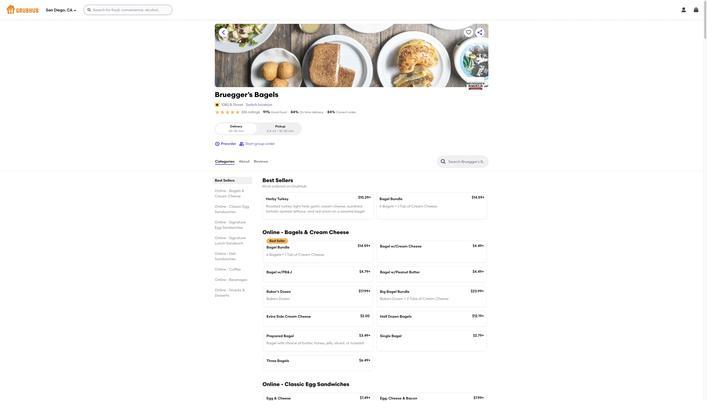 Task type: describe. For each thing, give the bounding box(es) containing it.
4 star icon image from the left
[[230, 110, 235, 115]]

1 vertical spatial $14.59 +
[[358, 244, 371, 248]]

switch location
[[246, 103, 272, 107]]

switch
[[246, 103, 257, 107]]

$23.99
[[471, 289, 482, 293]]

about button
[[239, 153, 250, 171]]

save this restaurant button
[[464, 28, 473, 37]]

dozen for bakers dozen
[[279, 297, 290, 301]]

2 star icon image from the left
[[220, 110, 225, 115]]

sliced,
[[334, 341, 345, 345]]

$17.99
[[359, 289, 368, 293]]

dozen for half dozen bagels
[[388, 314, 399, 319]]

lettuce,
[[294, 209, 307, 214]]

- for the online - signature lunch sandwich tab
[[227, 236, 228, 240]]

signature for sandwiches
[[229, 220, 246, 225]]

butter,
[[302, 341, 313, 345]]

$3.49 +
[[359, 333, 371, 338]]

main navigation navigation
[[0, 0, 703, 20]]

order inside button
[[266, 142, 275, 146]]

bagel right the big
[[387, 290, 397, 294]]

time
[[305, 110, 311, 114]]

326 ratings
[[241, 110, 260, 114]]

grubhub
[[291, 184, 307, 189]]

$7.49
[[360, 396, 368, 400]]

$7.49 +
[[360, 396, 371, 400]]

best for best sellers most ordered on grubhub
[[263, 177, 274, 183]]

deli
[[229, 252, 236, 256]]

svg image inside main navigation navigation
[[681, 7, 687, 13]]

w/pb&j
[[278, 270, 292, 274]]

three bagels
[[267, 359, 289, 363]]

online - classic egg sandwiches inside tab
[[215, 205, 249, 214]]

sandwiches inside online - deli sandwiches
[[215, 257, 236, 261]]

egg inside tab
[[242, 205, 249, 209]]

diego,
[[54, 8, 66, 12]]

tubs
[[410, 297, 418, 301]]

2 vertical spatial bundle
[[398, 290, 410, 294]]

ca
[[67, 8, 73, 12]]

share icon image
[[477, 29, 483, 35]]

herb
[[302, 204, 310, 208]]

roasted
[[266, 204, 280, 208]]

1080 b street
[[221, 103, 243, 107]]

online for the online - signature lunch sandwich tab
[[215, 236, 226, 240]]

best for best seller
[[270, 239, 276, 243]]

& inside tab
[[242, 189, 244, 193]]

$17.99 +
[[359, 289, 371, 293]]

online for online - deli sandwiches "tab"
[[215, 252, 226, 256]]

w/cream
[[391, 244, 408, 249]]

dozen for bakers dozen + 2 tubs of cream cheese
[[392, 297, 403, 301]]

bagel right 'single'
[[392, 334, 402, 338]]

Search for food, convenience, alcohol... search field
[[84, 5, 172, 15]]

online - coffee
[[215, 267, 241, 272]]

cheese,
[[333, 204, 347, 208]]

delivery
[[230, 125, 242, 128]]

spread,
[[280, 209, 293, 214]]

online for online - snacks & desserts tab
[[215, 288, 226, 292]]

0 vertical spatial 6
[[380, 204, 382, 208]]

0 horizontal spatial 6
[[267, 253, 269, 257]]

most
[[263, 184, 271, 189]]

roasted turkey, light herb garlic cream cheese, sundried tomato spread, lettuce, and red onion on a sesame bagel
[[266, 204, 365, 214]]

single
[[380, 334, 391, 338]]

egg, cheese & bacon
[[380, 396, 417, 401]]

pickup 0.4 mi • 10–20 min
[[267, 125, 294, 133]]

desserts
[[215, 293, 229, 298]]

$6.49
[[359, 358, 368, 363]]

$4.49 + for bagel w/peanut butter
[[473, 270, 484, 274]]

san diego, ca
[[46, 8, 73, 12]]

2
[[407, 297, 409, 301]]

bacon
[[406, 396, 417, 401]]

online - signature lunch sandwich
[[215, 236, 246, 246]]

bruegger's
[[215, 90, 253, 99]]

single bagel
[[380, 334, 402, 338]]

•
[[277, 129, 278, 133]]

a
[[337, 209, 340, 214]]

jelly,
[[326, 341, 334, 345]]

on inside the "best sellers most ordered on grubhub"
[[286, 184, 291, 189]]

search icon image
[[440, 159, 447, 165]]

sundried
[[347, 204, 362, 208]]

online - snacks & desserts tab
[[215, 288, 250, 298]]

bagel down 'best seller'
[[267, 245, 277, 250]]

switch location button
[[246, 102, 272, 108]]

food
[[280, 110, 287, 114]]

0 horizontal spatial 6 bagels + 1 tub of cream cheese
[[267, 253, 324, 257]]

extra side cream cheese
[[267, 314, 311, 319]]

$7.99
[[474, 396, 482, 400]]

onion
[[322, 209, 331, 214]]

1 horizontal spatial order
[[348, 110, 356, 114]]

cream inside tab
[[215, 194, 227, 198]]

$10.29
[[358, 195, 369, 200]]

snacks
[[229, 288, 242, 292]]

cheese inside tab
[[228, 194, 241, 198]]

0.4
[[267, 129, 271, 133]]

location
[[258, 103, 272, 107]]

$3.49
[[359, 333, 368, 338]]

best sellers
[[215, 178, 235, 183]]

option group containing delivery 20–35 min
[[215, 122, 302, 135]]

$6.49 +
[[359, 358, 371, 363]]

online - bagels & cream cheese inside tab
[[215, 189, 244, 198]]

best sellers tab
[[215, 178, 250, 183]]

bagel with choice of butter, honey, jelly, sliced, or toasted
[[267, 341, 364, 345]]

326
[[241, 110, 247, 114]]

correct order
[[336, 110, 356, 114]]

b
[[230, 103, 232, 107]]

half
[[380, 314, 387, 319]]

$4.49 for bagel w/cream cheese
[[473, 244, 482, 248]]

$2.00
[[360, 314, 370, 318]]

min inside pickup 0.4 mi • 10–20 min
[[288, 129, 294, 133]]

good
[[271, 110, 279, 114]]

1080
[[221, 103, 229, 107]]

svg image inside preorder button
[[215, 141, 220, 146]]

extra
[[267, 314, 276, 319]]

online - beverages
[[215, 278, 247, 282]]

about
[[239, 159, 250, 164]]

10–20
[[279, 129, 288, 133]]

online for "online - bagels & cream cheese" tab
[[215, 189, 226, 193]]

84 for on time delivery
[[291, 110, 295, 114]]

- for online - classic egg sandwiches tab
[[227, 205, 228, 209]]

bagel w/peanut butter
[[380, 270, 420, 274]]

prepared bagel
[[267, 334, 294, 338]]

best seller
[[270, 239, 285, 243]]

online - signature lunch sandwich tab
[[215, 235, 250, 246]]

lunch
[[215, 241, 225, 246]]

save this restaurant image
[[466, 29, 472, 35]]

min inside delivery 20–35 min
[[238, 129, 244, 133]]

1 horizontal spatial svg image
[[87, 8, 91, 12]]

mi
[[272, 129, 276, 133]]

reviews button
[[254, 153, 268, 171]]

big
[[380, 290, 386, 294]]

Search Bruegger's Bagels search field
[[448, 159, 487, 164]]

bagel w/cream cheese
[[380, 244, 422, 249]]

$2.79 +
[[473, 333, 484, 338]]

start group order button
[[239, 139, 275, 149]]



Task type: locate. For each thing, give the bounding box(es) containing it.
- left deli
[[227, 252, 228, 256]]

1 $4.49 + from the top
[[473, 244, 484, 248]]

- left 'coffee'
[[227, 267, 228, 272]]

dozen for baker's dozen
[[280, 290, 291, 294]]

online - bagels & cream cheese down and
[[263, 229, 349, 235]]

$4.79
[[360, 270, 368, 274]]

0 vertical spatial online - classic egg sandwiches
[[215, 205, 249, 214]]

bruegger's bagels logo image
[[467, 81, 485, 91]]

bakers down baker's on the left
[[267, 297, 278, 301]]

on time delivery
[[299, 110, 323, 114]]

1 horizontal spatial 6
[[380, 204, 382, 208]]

online inside online - signature egg sandwiches
[[215, 220, 226, 225]]

0 horizontal spatial bakers
[[267, 297, 278, 301]]

seller
[[277, 239, 285, 243]]

- for online - deli sandwiches "tab"
[[227, 252, 228, 256]]

option group
[[215, 122, 302, 135]]

sellers up "online - bagels & cream cheese" tab
[[223, 178, 235, 183]]

half dozen bagels
[[380, 314, 412, 319]]

egg inside online - signature egg sandwiches
[[215, 226, 222, 230]]

bagel left w/cream
[[380, 244, 390, 249]]

1 vertical spatial online - bagels & cream cheese
[[263, 229, 349, 235]]

egg & cheese
[[267, 396, 291, 401]]

sellers inside best sellers tab
[[223, 178, 235, 183]]

start
[[245, 142, 254, 146]]

- for 'online - beverages' tab
[[227, 278, 228, 282]]

0 horizontal spatial $14.59
[[358, 244, 368, 248]]

caret left icon image
[[220, 29, 227, 35]]

$4.49 +
[[473, 244, 484, 248], [473, 270, 484, 274]]

best inside tab
[[215, 178, 222, 183]]

sellers for best sellers
[[223, 178, 235, 183]]

$10.29 +
[[358, 195, 371, 200]]

online - beverages tab
[[215, 277, 250, 283]]

sellers up ordered at top
[[276, 177, 293, 183]]

svg image
[[681, 7, 687, 13], [215, 141, 220, 146]]

1 horizontal spatial classic
[[285, 381, 304, 387]]

1 vertical spatial tub
[[287, 253, 293, 257]]

online - classic egg sandwiches
[[215, 205, 249, 214], [263, 381, 349, 387]]

1 horizontal spatial bagel bundle
[[380, 197, 403, 201]]

1 horizontal spatial $14.59 +
[[472, 195, 485, 200]]

online inside online - snacks & desserts
[[215, 288, 226, 292]]

84 left on at the left top
[[291, 110, 295, 114]]

egg
[[242, 205, 249, 209], [215, 226, 222, 230], [306, 381, 316, 387], [267, 396, 273, 401]]

w/peanut
[[391, 270, 408, 274]]

1 horizontal spatial online - classic egg sandwiches
[[263, 381, 349, 387]]

0 vertical spatial $4.49 +
[[473, 244, 484, 248]]

1 horizontal spatial $14.59
[[472, 195, 482, 200]]

0 vertical spatial signature
[[229, 220, 246, 225]]

0 vertical spatial bagel bundle
[[380, 197, 403, 201]]

0 vertical spatial $14.59
[[472, 195, 482, 200]]

online - signature egg sandwiches tab
[[215, 220, 250, 230]]

star icon image
[[215, 110, 220, 115], [220, 110, 225, 115], [225, 110, 230, 115], [230, 110, 235, 115], [235, 110, 240, 115]]

0 horizontal spatial order
[[266, 142, 275, 146]]

0 horizontal spatial svg image
[[74, 9, 77, 12]]

bagel up choice
[[284, 334, 294, 338]]

best sellers most ordered on grubhub
[[263, 177, 307, 189]]

delivery 20–35 min
[[229, 125, 244, 133]]

1 vertical spatial on
[[332, 209, 337, 214]]

best up most at the left of page
[[263, 177, 274, 183]]

1 vertical spatial bagel bundle
[[267, 245, 290, 250]]

1 vertical spatial 1
[[285, 253, 286, 257]]

min
[[238, 129, 244, 133], [288, 129, 294, 133]]

0 horizontal spatial on
[[286, 184, 291, 189]]

online for online - classic egg sandwiches tab
[[215, 205, 226, 209]]

online up egg & cheese at the left bottom of the page
[[263, 381, 280, 387]]

- for "online - bagels & cream cheese" tab
[[227, 189, 228, 193]]

order right group
[[266, 142, 275, 146]]

$14.59
[[472, 195, 482, 200], [358, 244, 368, 248]]

online for online - signature egg sandwiches 'tab'
[[215, 220, 226, 225]]

0 vertical spatial $4.49
[[473, 244, 482, 248]]

1 bakers from the left
[[267, 297, 278, 301]]

bakers
[[267, 297, 278, 301], [380, 297, 392, 301]]

online - bagels & cream cheese down best sellers tab
[[215, 189, 244, 198]]

1080 b street button
[[221, 102, 244, 108]]

2 84 from the left
[[327, 110, 332, 114]]

1 vertical spatial $14.59
[[358, 244, 368, 248]]

red
[[315, 209, 321, 214]]

1 horizontal spatial min
[[288, 129, 294, 133]]

best left seller
[[270, 239, 276, 243]]

big bagel bundle
[[380, 290, 410, 294]]

1 horizontal spatial on
[[332, 209, 337, 214]]

$23.99 +
[[471, 289, 484, 293]]

$12.19
[[472, 314, 482, 318]]

best up "online - bagels & cream cheese" tab
[[215, 178, 222, 183]]

0 vertical spatial 6 bagels + 1 tub of cream cheese
[[380, 204, 437, 208]]

online
[[215, 189, 226, 193], [215, 205, 226, 209], [215, 220, 226, 225], [263, 229, 280, 235], [215, 236, 226, 240], [215, 252, 226, 256], [215, 267, 226, 272], [215, 278, 226, 282], [215, 288, 226, 292], [263, 381, 280, 387]]

0 horizontal spatial classic
[[229, 205, 242, 209]]

sellers
[[276, 177, 293, 183], [223, 178, 235, 183]]

dozen right half
[[388, 314, 399, 319]]

on inside roasted turkey, light herb garlic cream cheese, sundried tomato spread, lettuce, and red onion on a sesame bagel
[[332, 209, 337, 214]]

3 star icon image from the left
[[225, 110, 230, 115]]

1
[[398, 204, 399, 208], [285, 253, 286, 257]]

online - classic egg sandwiches tab
[[215, 204, 250, 215]]

1 84 from the left
[[291, 110, 295, 114]]

signature up the sandwich
[[229, 236, 246, 240]]

signature down online - classic egg sandwiches tab
[[229, 220, 246, 225]]

bagel
[[380, 197, 390, 201], [380, 244, 390, 249], [267, 245, 277, 250], [267, 270, 277, 274], [380, 270, 390, 274], [387, 290, 397, 294], [284, 334, 294, 338], [392, 334, 402, 338], [267, 341, 276, 345]]

- for online - signature egg sandwiches 'tab'
[[227, 220, 228, 225]]

1 vertical spatial classic
[[285, 381, 304, 387]]

honey,
[[314, 341, 325, 345]]

1 signature from the top
[[229, 220, 246, 225]]

bagel left the "w/pb&j"
[[267, 270, 277, 274]]

online - bagels & cream cheese
[[215, 189, 244, 198], [263, 229, 349, 235]]

sandwiches inside online - signature egg sandwiches
[[222, 226, 243, 230]]

bagels
[[254, 90, 279, 99], [229, 189, 241, 193], [383, 204, 394, 208], [285, 229, 303, 235], [270, 253, 281, 257], [400, 314, 412, 319], [277, 359, 289, 363]]

0 vertical spatial classic
[[229, 205, 242, 209]]

signature inside online - signature egg sandwiches
[[229, 220, 246, 225]]

0 vertical spatial 1
[[398, 204, 399, 208]]

online down lunch
[[215, 252, 226, 256]]

2 $4.49 from the top
[[473, 270, 482, 274]]

bakers for bakers dozen
[[267, 297, 278, 301]]

1 vertical spatial bundle
[[278, 245, 290, 250]]

84 for correct order
[[327, 110, 332, 114]]

- inside online - classic egg sandwiches
[[227, 205, 228, 209]]

dozen down the big bagel bundle
[[392, 297, 403, 301]]

84
[[291, 110, 295, 114], [327, 110, 332, 114]]

- inside online - deli sandwiches
[[227, 252, 228, 256]]

$4.49 for bagel w/peanut butter
[[473, 270, 482, 274]]

1 horizontal spatial online - bagels & cream cheese
[[263, 229, 349, 235]]

beverages
[[229, 278, 247, 282]]

sandwiches inside online - classic egg sandwiches
[[215, 210, 236, 214]]

0 horizontal spatial $14.59 +
[[358, 244, 371, 248]]

$4.49 + for bagel w/cream cheese
[[473, 244, 484, 248]]

on
[[299, 110, 304, 114]]

$12.19 +
[[472, 314, 484, 318]]

sesame
[[341, 209, 354, 214]]

0 vertical spatial $14.59 +
[[472, 195, 485, 200]]

on left the a
[[332, 209, 337, 214]]

bagel down prepared
[[267, 341, 276, 345]]

sellers for best sellers most ordered on grubhub
[[276, 177, 293, 183]]

1 horizontal spatial sellers
[[276, 177, 293, 183]]

2 min from the left
[[288, 129, 294, 133]]

online down "online - coffee"
[[215, 278, 226, 282]]

or
[[346, 341, 350, 345]]

$14.59 +
[[472, 195, 485, 200], [358, 244, 371, 248]]

1 vertical spatial online - classic egg sandwiches
[[263, 381, 349, 387]]

bagel bundle
[[380, 197, 403, 201], [267, 245, 290, 250]]

of
[[407, 204, 411, 208], [294, 253, 298, 257], [419, 297, 422, 301], [298, 341, 301, 345]]

0 vertical spatial bundle
[[391, 197, 403, 201]]

- up egg & cheese at the left bottom of the page
[[281, 381, 283, 387]]

reviews
[[254, 159, 268, 164]]

- for online - snacks & desserts tab
[[227, 288, 228, 292]]

light
[[293, 204, 301, 208]]

$2.79
[[473, 333, 482, 338]]

online inside online - signature lunch sandwich
[[215, 236, 226, 240]]

bagel left w/peanut
[[380, 270, 390, 274]]

sellers inside the "best sellers most ordered on grubhub"
[[276, 177, 293, 183]]

delivery
[[312, 110, 323, 114]]

0 horizontal spatial 1
[[285, 253, 286, 257]]

91
[[263, 110, 267, 114]]

bakers down the big
[[380, 297, 392, 301]]

1 vertical spatial order
[[266, 142, 275, 146]]

with
[[277, 341, 285, 345]]

bagels inside tab
[[229, 189, 241, 193]]

classic up egg & cheese at the left bottom of the page
[[285, 381, 304, 387]]

bakers for bakers dozen + 2 tubs of cream cheese
[[380, 297, 392, 301]]

0 vertical spatial svg image
[[681, 7, 687, 13]]

- down "online - bagels & cream cheese" tab
[[227, 205, 228, 209]]

1 horizontal spatial tub
[[400, 204, 406, 208]]

- up the sandwich
[[227, 236, 228, 240]]

1 horizontal spatial svg image
[[681, 7, 687, 13]]

order right correct
[[348, 110, 356, 114]]

online - bagels & cream cheese tab
[[215, 188, 250, 199]]

- down best sellers
[[227, 189, 228, 193]]

2 $4.49 + from the top
[[473, 270, 484, 274]]

1 horizontal spatial bakers
[[380, 297, 392, 301]]

signature inside online - signature lunch sandwich
[[229, 236, 246, 240]]

subscription pass image
[[215, 103, 220, 107]]

online for online - coffee tab
[[215, 267, 226, 272]]

- inside online - signature lunch sandwich
[[227, 236, 228, 240]]

0 horizontal spatial online - bagels & cream cheese
[[215, 189, 244, 198]]

bagel right the $10.29 +
[[380, 197, 390, 201]]

- inside online - signature egg sandwiches
[[227, 220, 228, 225]]

online down online - deli sandwiches
[[215, 267, 226, 272]]

- down "online - coffee"
[[227, 278, 228, 282]]

classic inside online - classic egg sandwiches
[[229, 205, 242, 209]]

2 bakers from the left
[[380, 297, 392, 301]]

online inside online - deli sandwiches
[[215, 252, 226, 256]]

0 vertical spatial on
[[286, 184, 291, 189]]

- inside online - snacks & desserts
[[227, 288, 228, 292]]

$4.49
[[473, 244, 482, 248], [473, 270, 482, 274]]

online down online - classic egg sandwiches tab
[[215, 220, 226, 225]]

cheese
[[228, 194, 241, 198], [424, 204, 437, 208], [329, 229, 349, 235], [409, 244, 422, 249], [311, 253, 324, 257], [436, 297, 449, 301], [298, 314, 311, 319], [278, 396, 291, 401], [389, 396, 402, 401]]

online inside online - classic egg sandwiches
[[215, 205, 226, 209]]

coffee
[[229, 267, 241, 272]]

0 horizontal spatial 84
[[291, 110, 295, 114]]

sandwich
[[226, 241, 243, 246]]

0 horizontal spatial svg image
[[215, 141, 220, 146]]

three
[[267, 359, 277, 363]]

good food
[[271, 110, 287, 114]]

online up lunch
[[215, 236, 226, 240]]

min right the 10–20
[[288, 129, 294, 133]]

signature for sandwich
[[229, 236, 246, 240]]

online up 'best seller'
[[263, 229, 280, 235]]

choice
[[285, 341, 297, 345]]

5 star icon image from the left
[[235, 110, 240, 115]]

herby
[[266, 197, 277, 201]]

dozen up bakers dozen
[[280, 290, 291, 294]]

0 vertical spatial order
[[348, 110, 356, 114]]

1 vertical spatial 6 bagels + 1 tub of cream cheese
[[267, 253, 324, 257]]

0 horizontal spatial bagel bundle
[[267, 245, 290, 250]]

- for online - coffee tab
[[227, 267, 228, 272]]

dozen down baker's dozen
[[279, 297, 290, 301]]

tomato
[[266, 209, 279, 214]]

online - deli sandwiches tab
[[215, 251, 250, 262]]

cream
[[215, 194, 227, 198], [411, 204, 423, 208], [310, 229, 328, 235], [298, 253, 310, 257], [423, 297, 435, 301], [285, 314, 297, 319]]

garlic
[[311, 204, 320, 208]]

1 vertical spatial $4.49 +
[[473, 270, 484, 274]]

min down delivery
[[238, 129, 244, 133]]

1 horizontal spatial 6 bagels + 1 tub of cream cheese
[[380, 204, 437, 208]]

1 vertical spatial $4.49
[[473, 270, 482, 274]]

online down best sellers
[[215, 189, 226, 193]]

0 horizontal spatial sellers
[[223, 178, 235, 183]]

1 vertical spatial svg image
[[215, 141, 220, 146]]

best inside the "best sellers most ordered on grubhub"
[[263, 177, 274, 183]]

- up the desserts
[[227, 288, 228, 292]]

on right ordered at top
[[286, 184, 291, 189]]

preorder
[[221, 142, 236, 146]]

butter
[[409, 270, 420, 274]]

online - coffee tab
[[215, 267, 250, 272]]

- up seller
[[281, 229, 283, 235]]

& inside online - snacks & desserts
[[242, 288, 245, 292]]

1 horizontal spatial 1
[[398, 204, 399, 208]]

bundle
[[391, 197, 403, 201], [278, 245, 290, 250], [398, 290, 410, 294]]

online up the desserts
[[215, 288, 226, 292]]

1 $4.49 from the top
[[473, 244, 482, 248]]

group
[[255, 142, 265, 146]]

0 horizontal spatial tub
[[287, 253, 293, 257]]

classic down "online - bagels & cream cheese" tab
[[229, 205, 242, 209]]

6
[[380, 204, 382, 208], [267, 253, 269, 257]]

2 horizontal spatial svg image
[[693, 7, 699, 13]]

1 vertical spatial 6
[[267, 253, 269, 257]]

svg image
[[693, 7, 699, 13], [87, 8, 91, 12], [74, 9, 77, 12]]

start group order
[[245, 142, 275, 146]]

1 vertical spatial signature
[[229, 236, 246, 240]]

online for 'online - beverages' tab
[[215, 278, 226, 282]]

online down "online - bagels & cream cheese" tab
[[215, 205, 226, 209]]

0 vertical spatial tub
[[400, 204, 406, 208]]

2 signature from the top
[[229, 236, 246, 240]]

categories button
[[215, 153, 235, 171]]

1 min from the left
[[238, 129, 244, 133]]

0 horizontal spatial online - classic egg sandwiches
[[215, 205, 249, 214]]

- down online - classic egg sandwiches tab
[[227, 220, 228, 225]]

$7.99 +
[[474, 396, 484, 400]]

sandwiches
[[215, 210, 236, 214], [222, 226, 243, 230], [215, 257, 236, 261], [317, 381, 349, 387]]

bakers dozen
[[267, 297, 290, 301]]

1 horizontal spatial 84
[[327, 110, 332, 114]]

best for best sellers
[[215, 178, 222, 183]]

1 star icon image from the left
[[215, 110, 220, 115]]

84 right the delivery
[[327, 110, 332, 114]]

people icon image
[[239, 141, 244, 146]]

0 horizontal spatial min
[[238, 129, 244, 133]]

0 vertical spatial online - bagels & cream cheese
[[215, 189, 244, 198]]



Task type: vqa. For each thing, say whether or not it's contained in the screenshot.
Sips associated with Hot Holiday Sips tab
no



